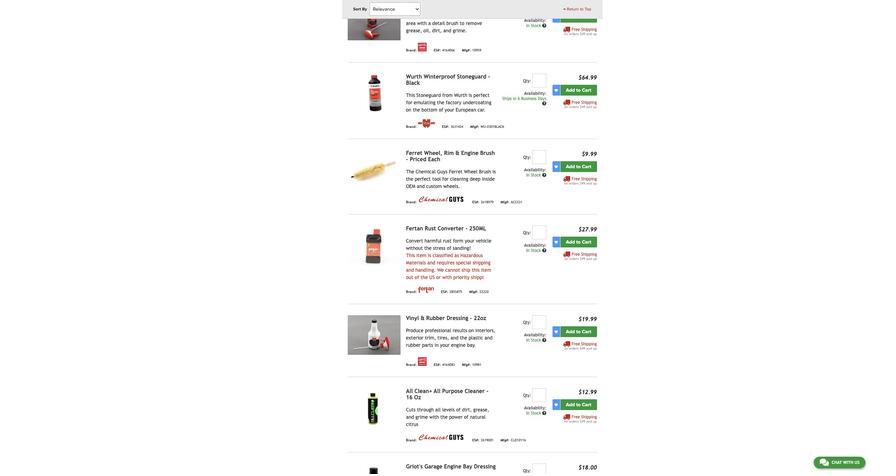 Task type: locate. For each thing, give the bounding box(es) containing it.
sort
[[353, 7, 361, 11]]

0 vertical spatial for
[[406, 100, 412, 105]]

1 add to wish list image from the top
[[554, 16, 558, 19]]

question circle image for $64.99
[[542, 102, 546, 106]]

3 availability: from the top
[[524, 168, 546, 173]]

1 vertical spatial griot's - corporate logo image
[[418, 358, 427, 366]]

cld10116
[[511, 439, 526, 442]]

3 $49 from the top
[[580, 182, 585, 185]]

ferret inside ferret wheel, rim & engine brush - priced each
[[406, 150, 422, 157]]

es#: left 4164083 at bottom
[[434, 363, 441, 367]]

add to cart button down $9.99
[[560, 161, 597, 172]]

shipping for $27.99
[[581, 252, 597, 257]]

0 horizontal spatial grease,
[[406, 28, 422, 34]]

add to cart button for $19.99
[[560, 327, 597, 337]]

question circle image for $9.99
[[542, 173, 546, 177]]

special
[[456, 260, 471, 266]]

6 add to cart from the top
[[566, 402, 591, 408]]

4164083
[[442, 363, 455, 367]]

cart for $19.99
[[582, 329, 591, 335]]

your
[[445, 107, 454, 113], [465, 238, 474, 244], [440, 343, 450, 348]]

5 qty: from the top
[[523, 393, 531, 398]]

0 vertical spatial question circle image
[[542, 102, 546, 106]]

0 horizontal spatial perfect
[[415, 176, 431, 182]]

purpose
[[442, 388, 463, 395]]

mfg#: left 10981
[[462, 363, 471, 367]]

cleaner right purpose
[[465, 388, 485, 395]]

0 vertical spatial dirt,
[[432, 28, 442, 34]]

add to cart for $19.99
[[566, 329, 591, 335]]

griot's - corporate logo image down oil,
[[418, 43, 427, 52]]

rust
[[425, 225, 436, 232]]

citrus
[[406, 422, 418, 428]]

5 free from the top
[[572, 342, 580, 347]]

2 free shipping on orders $49 and up from the top
[[564, 100, 597, 109]]

6 availability: from the top
[[524, 406, 546, 411]]

mfg#: for -
[[462, 363, 471, 367]]

qty: for fertan rust converter - 250ml
[[523, 231, 531, 236]]

3 add to cart from the top
[[566, 164, 591, 170]]

on inside this stoneguard from wurth is perfect for emulating the factory undercoating on the bottom of your european car.
[[406, 107, 411, 113]]

6 free shipping on orders $49 and up from the top
[[564, 415, 597, 424]]

and down "brush"
[[443, 28, 451, 34]]

es#2619001 - cld10116 - all clean+ all purpose cleaner - 16 oz - cuts through all levels of dirt, grease, and grime with the power of natural citrus - chemical guys - audi bmw volkswagen mercedes benz mini porsche image
[[348, 389, 401, 428]]

spray
[[406, 13, 418, 19]]

5 add to wish list image from the top
[[554, 403, 558, 407]]

griot's - corporate logo image
[[418, 43, 427, 52], [418, 358, 427, 366]]

up for $9.99
[[593, 182, 597, 185]]

engine inside spray on engine cleaner and agitate the area with a detail brush to remove grease, oil, dirt, and grime.
[[426, 13, 441, 19]]

is inside convert harmful rust form your vehicle without the stress of sanding! this item is classified as hazardous materials and requires special shipping and handling. we cannot ship this item out of the us or with priority shippi
[[428, 253, 431, 259]]

sanding!
[[453, 246, 471, 251]]

shipping down the "$27.99"
[[581, 252, 597, 257]]

your down factory
[[445, 107, 454, 113]]

1 horizontal spatial dirt,
[[462, 407, 472, 413]]

in
[[513, 96, 517, 101], [435, 343, 439, 348]]

and down cuts
[[406, 415, 414, 420]]

add for $19.99
[[566, 329, 575, 335]]

1 vertical spatial for
[[442, 176, 449, 182]]

for down guys
[[442, 176, 449, 182]]

add for $9.99
[[566, 164, 575, 170]]

orders for $19.99
[[569, 347, 579, 351]]

chemical guys - corporate logo image down custom
[[418, 196, 465, 204]]

0 horizontal spatial &
[[421, 315, 425, 322]]

this inside this stoneguard from wurth is perfect for emulating the factory undercoating on the bottom of your european car.
[[406, 93, 415, 98]]

grease, down area
[[406, 28, 422, 34]]

free shipping on orders $49 and up down $9.99
[[564, 177, 597, 185]]

2 cart from the top
[[582, 87, 591, 93]]

2 $49 from the top
[[580, 105, 585, 109]]

ferret left wheel,
[[406, 150, 422, 157]]

chat with us link
[[814, 457, 866, 469]]

add for $27.99
[[566, 239, 575, 245]]

in for ferret wheel, rim & engine brush - priced each
[[526, 173, 530, 178]]

mfg#: 10981
[[462, 363, 481, 367]]

1 vertical spatial perfect
[[415, 176, 431, 182]]

up down $19.99
[[593, 347, 597, 351]]

6 add from the top
[[566, 402, 575, 408]]

5 in stock from the top
[[526, 411, 542, 416]]

2 add to cart from the top
[[566, 87, 591, 93]]

brand: for vinyl & rubber dressing - 22oz
[[406, 363, 417, 367]]

0 horizontal spatial in
[[435, 343, 439, 348]]

of right bottom
[[439, 107, 443, 113]]

2 vertical spatial question circle image
[[542, 412, 546, 416]]

on for wurth winterproof stoneguard - black
[[564, 105, 568, 109]]

the down results on the bottom right of page
[[460, 335, 467, 341]]

3 brand: from the top
[[406, 200, 417, 204]]

2 add to cart button from the top
[[560, 85, 597, 96]]

in inside produce professional results on interiors, exterior trim, tires, and the plastic and rubber parts in your engine bay.
[[435, 343, 439, 348]]

None number field
[[533, 1, 546, 15], [533, 74, 546, 88], [533, 150, 546, 164], [533, 226, 546, 240], [533, 316, 546, 329], [533, 389, 546, 402], [533, 464, 546, 474], [533, 1, 546, 15], [533, 74, 546, 88], [533, 150, 546, 164], [533, 226, 546, 240], [533, 316, 546, 329], [533, 389, 546, 402], [533, 464, 546, 474]]

cart down top
[[582, 14, 591, 20]]

brand: for ferret wheel, rim & engine brush - priced each
[[406, 200, 417, 204]]

materials
[[406, 260, 426, 266]]

brush inside the chemical guys ferret wheel brush is the perfect tool for cleaning deep inside oem and custom wheels.
[[479, 169, 491, 175]]

with inside convert harmful rust form your vehicle without the stress of sanding! this item is classified as hazardous materials and requires special shipping and handling. we cannot ship this item out of the us or with priority shippi
[[442, 275, 452, 280]]

dirt, up natural
[[462, 407, 472, 413]]

shipping down $12.99
[[581, 415, 597, 420]]

1 question circle image from the top
[[542, 102, 546, 106]]

2 vertical spatial your
[[440, 343, 450, 348]]

oil,
[[423, 28, 431, 34]]

add to cart button down return to top
[[560, 12, 597, 23]]

0 vertical spatial grease,
[[406, 28, 422, 34]]

0 vertical spatial brush
[[480, 150, 495, 157]]

6 add to cart button from the top
[[560, 400, 597, 410]]

mfg#: for black
[[470, 125, 479, 129]]

3 add to wish list image from the top
[[554, 241, 558, 244]]

shipping down top
[[581, 27, 597, 32]]

3 up from the top
[[593, 182, 597, 185]]

engine
[[406, 0, 423, 7], [426, 13, 441, 19], [461, 150, 479, 157], [444, 464, 461, 470]]

1 vertical spatial your
[[465, 238, 474, 244]]

2 in stock from the top
[[526, 173, 542, 178]]

22oz up interiors,
[[474, 315, 486, 322]]

1 vertical spatial question circle image
[[542, 249, 546, 253]]

1 griot's - corporate logo image from the top
[[418, 43, 427, 52]]

1 horizontal spatial 22oz
[[474, 315, 486, 322]]

brand: for fertan rust converter - 250ml
[[406, 290, 417, 294]]

caret up image
[[563, 7, 566, 11]]

4 add to wish list image from the top
[[554, 330, 558, 334]]

1 free shipping on orders $49 and up from the top
[[564, 27, 597, 36]]

brand: left wurth - corporate logo on the top left
[[406, 125, 417, 129]]

on for fertan rust converter - 250ml
[[564, 257, 568, 261]]

3 question circle image from the top
[[542, 338, 546, 343]]

1 vertical spatial stoneguard
[[416, 93, 441, 98]]

add to cart down return to top
[[566, 14, 591, 20]]

0 horizontal spatial for
[[406, 100, 412, 105]]

and down $9.99
[[586, 182, 592, 185]]

stoneguard inside wurth winterproof stoneguard - black
[[457, 74, 486, 80]]

4 add to cart button from the top
[[560, 237, 597, 248]]

2 brand: from the top
[[406, 125, 417, 129]]

the down the
[[406, 176, 413, 182]]

0 vertical spatial cleaner
[[425, 0, 445, 7]]

1 horizontal spatial wurth
[[454, 93, 467, 98]]

6 $49 from the top
[[580, 420, 585, 424]]

5 in from the top
[[526, 411, 530, 416]]

0 vertical spatial stoneguard
[[457, 74, 486, 80]]

2 vertical spatial question circle image
[[542, 338, 546, 343]]

to for $9.99
[[576, 164, 581, 170]]

perfect
[[474, 93, 490, 98], [415, 176, 431, 182]]

1 vertical spatial grease,
[[473, 407, 489, 413]]

3 cart from the top
[[582, 164, 591, 170]]

convert
[[406, 238, 423, 244]]

undercoating
[[463, 100, 491, 105]]

of right the out
[[415, 275, 419, 280]]

in for fertan rust converter - 250ml
[[526, 248, 530, 253]]

we
[[437, 268, 444, 273]]

0 horizontal spatial dirt,
[[432, 28, 442, 34]]

0 vertical spatial &
[[456, 150, 460, 157]]

of inside this stoneguard from wurth is perfect for emulating the factory undercoating on the bottom of your european car.
[[439, 107, 443, 113]]

wurth - corporate logo image
[[418, 119, 435, 128]]

1 vertical spatial &
[[421, 315, 425, 322]]

question circle image for $19.99
[[542, 338, 546, 343]]

4 availability: from the top
[[524, 243, 546, 248]]

1 vertical spatial question circle image
[[542, 173, 546, 177]]

2 free from the top
[[572, 100, 580, 105]]

2 shipping from the top
[[581, 100, 597, 105]]

1 vertical spatial cleaner
[[442, 13, 459, 19]]

griot's - corporate logo image for cleaner
[[418, 43, 427, 52]]

& right vinyl
[[421, 315, 425, 322]]

- inside ferret wheel, rim & engine brush - priced each
[[406, 156, 408, 163]]

0 vertical spatial perfect
[[474, 93, 490, 98]]

grease,
[[406, 28, 422, 34], [473, 407, 489, 413]]

2 up from the top
[[593, 105, 597, 109]]

question circle image
[[542, 24, 546, 28], [542, 249, 546, 253], [542, 338, 546, 343]]

is up undercoating
[[469, 93, 472, 98]]

$49 down $64.99
[[580, 105, 585, 109]]

mfg#: left cld10116
[[501, 439, 509, 442]]

add to cart for $11.99
[[566, 14, 591, 20]]

$49 for $27.99
[[580, 257, 585, 261]]

availability: for $64.99
[[524, 91, 546, 96]]

add for $11.99
[[566, 14, 575, 20]]

brand: down rubber
[[406, 363, 417, 367]]

4 qty: from the top
[[523, 320, 531, 325]]

free for $12.99
[[572, 415, 580, 420]]

this
[[472, 268, 480, 273]]

4 up from the top
[[593, 257, 597, 261]]

rust
[[443, 238, 452, 244]]

brand:
[[406, 48, 417, 52], [406, 125, 417, 129], [406, 200, 417, 204], [406, 290, 417, 294], [406, 363, 417, 367], [406, 439, 417, 442]]

as
[[454, 253, 459, 259]]

2 add to wish list image from the top
[[554, 165, 558, 169]]

1 horizontal spatial perfect
[[474, 93, 490, 98]]

your inside produce professional results on interiors, exterior trim, tires, and the plastic and rubber parts in your engine bay.
[[440, 343, 450, 348]]

cleaning
[[450, 176, 468, 182]]

dressing up results on the bottom right of page
[[447, 315, 468, 322]]

0 vertical spatial question circle image
[[542, 24, 546, 28]]

brand: down the out
[[406, 290, 417, 294]]

3 add to cart button from the top
[[560, 161, 597, 172]]

5 add from the top
[[566, 329, 575, 335]]

$64.99
[[579, 75, 597, 81]]

1 horizontal spatial item
[[481, 268, 491, 273]]

0 vertical spatial item
[[416, 253, 426, 259]]

5 free shipping on orders $49 and up from the top
[[564, 342, 597, 351]]

1 vertical spatial ferret
[[449, 169, 463, 175]]

is up inside
[[492, 169, 496, 175]]

stock for $9.99
[[531, 173, 541, 178]]

mfg#: left 10959
[[462, 48, 471, 52]]

2 qty: from the top
[[523, 155, 531, 160]]

wurth
[[406, 74, 422, 80], [454, 93, 467, 98]]

0 horizontal spatial ferret
[[406, 150, 422, 157]]

1 vertical spatial chemical guys - corporate logo image
[[418, 434, 465, 442]]

0 horizontal spatial item
[[416, 253, 426, 259]]

up down the "$27.99"
[[593, 257, 597, 261]]

3 orders from the top
[[569, 182, 579, 185]]

$18.00
[[579, 465, 597, 471]]

ferret up "cleaning"
[[449, 169, 463, 175]]

5 shipping from the top
[[581, 342, 597, 347]]

to inside return to top link
[[580, 7, 584, 11]]

1 horizontal spatial stoneguard
[[457, 74, 486, 80]]

4 in from the top
[[526, 338, 530, 343]]

the down emulating
[[413, 107, 420, 113]]

2 question circle image from the top
[[542, 173, 546, 177]]

1 horizontal spatial in
[[513, 96, 517, 101]]

perfect inside this stoneguard from wurth is perfect for emulating the factory undercoating on the bottom of your european car.
[[474, 93, 490, 98]]

sort by
[[353, 7, 367, 11]]

by
[[362, 7, 367, 11]]

remove
[[466, 21, 482, 26]]

your up sanding!
[[465, 238, 474, 244]]

shipping down $64.99
[[581, 100, 597, 105]]

griot's - corporate logo image down parts
[[418, 358, 427, 366]]

0 horizontal spatial wurth
[[406, 74, 422, 80]]

availability: for $12.99
[[524, 406, 546, 411]]

top
[[585, 7, 591, 11]]

1 qty: from the top
[[523, 79, 531, 84]]

engine left bay
[[444, 464, 461, 470]]

dressing right bay
[[474, 464, 496, 470]]

the inside produce professional results on interiors, exterior trim, tires, and the plastic and rubber parts in your engine bay.
[[460, 335, 467, 341]]

es#: 2618979
[[472, 200, 494, 204]]

5 add to cart from the top
[[566, 329, 591, 335]]

perfect down chemical at top
[[415, 176, 431, 182]]

up down $64.99
[[593, 105, 597, 109]]

add to cart down $12.99
[[566, 402, 591, 408]]

4 free from the top
[[572, 252, 580, 257]]

0 horizontal spatial dressing
[[447, 315, 468, 322]]

1 vertical spatial wurth
[[454, 93, 467, 98]]

5 $49 from the top
[[580, 347, 585, 351]]

$11.99
[[579, 2, 597, 8]]

fertan - corporate logo image
[[418, 287, 434, 293]]

item
[[416, 253, 426, 259], [481, 268, 491, 273]]

-
[[447, 0, 449, 7], [488, 74, 490, 80], [406, 156, 408, 163], [466, 225, 468, 232], [470, 315, 472, 322], [486, 388, 489, 395]]

0 vertical spatial is
[[469, 93, 472, 98]]

dirt, inside spray on engine cleaner and agitate the area with a detail brush to remove grease, oil, dirt, and grime.
[[432, 28, 442, 34]]

0 vertical spatial wurth
[[406, 74, 422, 80]]

0 vertical spatial in
[[513, 96, 517, 101]]

brand: down area
[[406, 48, 417, 52]]

chemical guys - corporate logo image
[[418, 196, 465, 204], [418, 434, 465, 442]]

cart down the "$27.99"
[[582, 239, 591, 245]]

with
[[417, 21, 427, 26], [442, 275, 452, 280], [429, 415, 439, 420], [843, 460, 853, 465]]

cart for $9.99
[[582, 164, 591, 170]]

1 horizontal spatial dressing
[[474, 464, 496, 470]]

1 free from the top
[[572, 27, 580, 32]]

perfect up undercoating
[[474, 93, 490, 98]]

on for vinyl & rubber dressing - 22oz
[[564, 347, 568, 351]]

3 in from the top
[[526, 248, 530, 253]]

5 up from the top
[[593, 347, 597, 351]]

all left 'oz'
[[406, 388, 413, 395]]

0 horizontal spatial all
[[406, 388, 413, 395]]

es#: for engine
[[472, 200, 479, 204]]

add to wish list image for $9.99
[[554, 165, 558, 169]]

chat with us
[[832, 460, 860, 465]]

shipping for $9.99
[[581, 177, 597, 182]]

cart down $64.99
[[582, 87, 591, 93]]

free shipping on orders $49 and up down $12.99
[[564, 415, 597, 424]]

the inside spray on engine cleaner and agitate the area with a detail brush to remove grease, oil, dirt, and grime.
[[487, 13, 494, 19]]

wheel,
[[424, 150, 442, 157]]

6 up from the top
[[593, 420, 597, 424]]

& right rim
[[456, 150, 460, 157]]

es#4164083 - 10981 - vinyl & rubber dressing - 22oz - produce professional results on interiors, exterior trim, tires, and the plastic and rubber parts in your engine bay. - griot's - audi bmw volkswagen mercedes benz mini porsche image
[[348, 316, 401, 355]]

stoneguard up undercoating
[[457, 74, 486, 80]]

to for $64.99
[[576, 87, 581, 93]]

4 stock from the top
[[531, 338, 541, 343]]

in stock for ferret wheel, rim & engine brush - priced each
[[526, 173, 542, 178]]

brush for engine
[[480, 150, 495, 157]]

free shipping on orders $49 and up for $64.99
[[564, 100, 597, 109]]

0 vertical spatial this
[[406, 93, 415, 98]]

1 vertical spatial dressing
[[474, 464, 496, 470]]

hazardous
[[460, 253, 483, 259]]

fertan
[[406, 225, 423, 232]]

handling.
[[415, 268, 436, 273]]

1 vertical spatial this
[[406, 253, 415, 259]]

5 availability: from the top
[[524, 333, 546, 338]]

qty: for wurth winterproof stoneguard - black
[[523, 79, 531, 84]]

2 this from the top
[[406, 253, 415, 259]]

$49
[[580, 32, 585, 36], [580, 105, 585, 109], [580, 182, 585, 185], [580, 257, 585, 261], [580, 347, 585, 351], [580, 420, 585, 424]]

in for all clean+ all purpose cleaner - 16 oz
[[526, 411, 530, 416]]

es#: 2619001
[[472, 439, 494, 442]]

0 vertical spatial 22oz
[[451, 0, 463, 7]]

5 cart from the top
[[582, 329, 591, 335]]

up for $11.99
[[593, 32, 597, 36]]

this down black
[[406, 93, 415, 98]]

2 question circle image from the top
[[542, 249, 546, 253]]

griot's garage engine bay dressing link
[[406, 464, 496, 470]]

winterproof
[[424, 74, 455, 80]]

6 orders from the top
[[569, 420, 579, 424]]

is inside this stoneguard from wurth is perfect for emulating the factory undercoating on the bottom of your european car.
[[469, 93, 472, 98]]

grease, up natural
[[473, 407, 489, 413]]

1 up from the top
[[593, 32, 597, 36]]

2618979
[[481, 200, 494, 204]]

add to cart button down $64.99
[[560, 85, 597, 96]]

cuts through all levels of dirt, grease, and grime with the power of natural citrus
[[406, 407, 489, 428]]

$49 for $19.99
[[580, 347, 585, 351]]

to inside spray on engine cleaner and agitate the area with a detail brush to remove grease, oil, dirt, and grime.
[[460, 21, 464, 26]]

levels
[[442, 407, 455, 413]]

up down $9.99
[[593, 182, 597, 185]]

on for ferret wheel, rim & engine brush - priced each
[[564, 182, 568, 185]]

your inside this stoneguard from wurth is perfect for emulating the factory undercoating on the bottom of your european car.
[[445, 107, 454, 113]]

add to wish list image for $11.99
[[554, 16, 558, 19]]

clean+
[[415, 388, 432, 395]]

professional
[[425, 328, 451, 334]]

22oz up "brush"
[[451, 0, 463, 7]]

1 horizontal spatial for
[[442, 176, 449, 182]]

is
[[469, 93, 472, 98], [492, 169, 496, 175], [428, 253, 431, 259]]

es#:
[[434, 48, 441, 52], [442, 125, 449, 129], [472, 200, 479, 204], [441, 290, 448, 294], [434, 363, 441, 367], [472, 439, 479, 442]]

wurth left 'winterproof'
[[406, 74, 422, 80]]

all right clean+
[[434, 388, 440, 395]]

without
[[406, 246, 423, 251]]

3 question circle image from the top
[[542, 412, 546, 416]]

free shipping on orders $49 and up down $64.99
[[564, 100, 597, 109]]

item up materials
[[416, 253, 426, 259]]

up down $11.99
[[593, 32, 597, 36]]

question circle image
[[542, 102, 546, 106], [542, 173, 546, 177], [542, 412, 546, 416]]

2 in from the top
[[526, 173, 530, 178]]

$49 down $12.99
[[580, 420, 585, 424]]

brush inside ferret wheel, rim & engine brush - priced each
[[480, 150, 495, 157]]

and right oem
[[417, 184, 425, 189]]

stress
[[433, 246, 445, 251]]

the inside the chemical guys ferret wheel brush is the perfect tool for cleaning deep inside oem and custom wheels.
[[406, 176, 413, 182]]

1 brand: from the top
[[406, 48, 417, 52]]

add
[[566, 14, 575, 20], [566, 87, 575, 93], [566, 164, 575, 170], [566, 239, 575, 245], [566, 329, 575, 335], [566, 402, 575, 408]]

and up engine
[[451, 335, 459, 341]]

item down shipping
[[481, 268, 491, 273]]

free shipping on orders $49 and up for $11.99
[[564, 27, 597, 36]]

0 vertical spatial chemical guys - corporate logo image
[[418, 196, 465, 204]]

brand: down citrus
[[406, 439, 417, 442]]

free
[[572, 27, 580, 32], [572, 100, 580, 105], [572, 177, 580, 182], [572, 252, 580, 257], [572, 342, 580, 347], [572, 415, 580, 420]]

1 shipping from the top
[[581, 27, 597, 32]]

3 add from the top
[[566, 164, 575, 170]]

wurth up factory
[[454, 93, 467, 98]]

add to cart
[[566, 14, 591, 20], [566, 87, 591, 93], [566, 164, 591, 170], [566, 239, 591, 245], [566, 329, 591, 335], [566, 402, 591, 408]]

0 vertical spatial ferret
[[406, 150, 422, 157]]

0 vertical spatial griot's - corporate logo image
[[418, 43, 427, 52]]

1 cart from the top
[[582, 14, 591, 20]]

agitate
[[470, 13, 485, 19]]

2 all from the left
[[434, 388, 440, 395]]

with left us on the bottom of page
[[843, 460, 853, 465]]

shipping down $19.99
[[581, 342, 597, 347]]

4 orders from the top
[[569, 257, 579, 261]]

and inside 'cuts through all levels of dirt, grease, and grime with the power of natural citrus'
[[406, 415, 414, 420]]

add to cart down the "$27.99"
[[566, 239, 591, 245]]

this down without
[[406, 253, 415, 259]]

1 availability: from the top
[[524, 18, 546, 23]]

4 add to cart from the top
[[566, 239, 591, 245]]

2 stock from the top
[[531, 173, 541, 178]]

0 vertical spatial your
[[445, 107, 454, 113]]

3 qty: from the top
[[523, 231, 531, 236]]

the right agitate
[[487, 13, 494, 19]]

es#2618979 - accs31 - ferret wheel, rim & engine brush - priced each - the chemical guys ferret wheel brush is the perfect tool for cleaning deep inside oem and custom wheels. - chemical guys - audi bmw volkswagen mercedes benz mini porsche image
[[348, 150, 401, 190]]

5 add to cart button from the top
[[560, 327, 597, 337]]

add to cart button down $12.99
[[560, 400, 597, 410]]

4 brand: from the top
[[406, 290, 417, 294]]

add to wish list image
[[554, 16, 558, 19], [554, 165, 558, 169], [554, 241, 558, 244], [554, 330, 558, 334], [554, 403, 558, 407]]

return to top link
[[563, 6, 591, 12]]

1 vertical spatial dirt,
[[462, 407, 472, 413]]

the inside 'cuts through all levels of dirt, grease, and grime with the power of natural citrus'
[[440, 415, 448, 420]]

cleaner up "brush"
[[442, 13, 459, 19]]

1 vertical spatial is
[[492, 169, 496, 175]]

brand: for all clean+ all purpose cleaner - 16 oz
[[406, 439, 417, 442]]

for inside this stoneguard from wurth is perfect for emulating the factory undercoating on the bottom of your european car.
[[406, 100, 412, 105]]

1 chemical guys - corporate logo image from the top
[[418, 196, 465, 204]]

ship
[[462, 268, 470, 273]]

availability: for $19.99
[[524, 333, 546, 338]]

brush for wheel
[[479, 169, 491, 175]]

3 free from the top
[[572, 177, 580, 182]]

orders for $12.99
[[569, 420, 579, 424]]

in left 6
[[513, 96, 517, 101]]

1 add to cart from the top
[[566, 14, 591, 20]]

0 horizontal spatial 22oz
[[451, 0, 463, 7]]

0 horizontal spatial stoneguard
[[416, 93, 441, 98]]

1 vertical spatial item
[[481, 268, 491, 273]]

2 vertical spatial cleaner
[[465, 388, 485, 395]]

2 orders from the top
[[569, 105, 579, 109]]

cart down $9.99
[[582, 164, 591, 170]]

1 in from the top
[[526, 23, 530, 28]]

dirt, down the detail
[[432, 28, 442, 34]]

1 horizontal spatial ferret
[[449, 169, 463, 175]]

4 in stock from the top
[[526, 338, 542, 343]]

1 vertical spatial in
[[435, 343, 439, 348]]

cart down $12.99
[[582, 402, 591, 408]]

mfg#: left wu-
[[470, 125, 479, 129]]

this inside convert harmful rust form your vehicle without the stress of sanding! this item is classified as hazardous materials and requires special shipping and handling. we cannot ship this item out of the us or with priority shippi
[[406, 253, 415, 259]]

1 horizontal spatial grease,
[[473, 407, 489, 413]]

0 vertical spatial dressing
[[447, 315, 468, 322]]

1 horizontal spatial is
[[469, 93, 472, 98]]

wurth inside this stoneguard from wurth is perfect for emulating the factory undercoating on the bottom of your european car.
[[454, 93, 467, 98]]

in stock for vinyl & rubber dressing - 22oz
[[526, 338, 542, 343]]

free shipping on orders $49 and up for $9.99
[[564, 177, 597, 185]]

your down tires,
[[440, 343, 450, 348]]

dirt,
[[432, 28, 442, 34], [462, 407, 472, 413]]

1 vertical spatial brush
[[479, 169, 491, 175]]

with inside 'cuts through all levels of dirt, grease, and grime with the power of natural citrus'
[[429, 415, 439, 420]]

add to cart down $9.99
[[566, 164, 591, 170]]

4 $49 from the top
[[580, 257, 585, 261]]

power
[[449, 415, 463, 420]]

es#: for black
[[442, 125, 449, 129]]

1 add from the top
[[566, 14, 575, 20]]

engine up spray
[[406, 0, 423, 7]]

orders
[[569, 32, 579, 36], [569, 105, 579, 109], [569, 182, 579, 185], [569, 257, 579, 261], [569, 347, 579, 351], [569, 420, 579, 424]]

1 add to cart button from the top
[[560, 12, 597, 23]]

shipping for $64.99
[[581, 100, 597, 105]]

4 cart from the top
[[582, 239, 591, 245]]

6 brand: from the top
[[406, 439, 417, 442]]

question circle image for $12.99
[[542, 412, 546, 416]]

1 horizontal spatial &
[[456, 150, 460, 157]]

stoneguard up emulating
[[416, 93, 441, 98]]

2 add from the top
[[566, 87, 575, 93]]

& inside ferret wheel, rim & engine brush - priced each
[[456, 150, 460, 157]]

2 horizontal spatial is
[[492, 169, 496, 175]]

dressing
[[447, 315, 468, 322], [474, 464, 496, 470]]

5 stock from the top
[[531, 411, 541, 416]]

0 horizontal spatial is
[[428, 253, 431, 259]]

3 shipping from the top
[[581, 177, 597, 182]]

2 griot's - corporate logo image from the top
[[418, 358, 427, 366]]

1 $49 from the top
[[580, 32, 585, 36]]

4 free shipping on orders $49 and up from the top
[[564, 252, 597, 261]]

accs31
[[511, 200, 522, 204]]

3 in stock from the top
[[526, 248, 542, 253]]

stock for $12.99
[[531, 411, 541, 416]]

wurth inside wurth winterproof stoneguard - black
[[406, 74, 422, 80]]

1 vertical spatial 22oz
[[474, 315, 486, 322]]

of right power at right
[[464, 415, 469, 420]]

3 stock from the top
[[531, 248, 541, 253]]

ferret
[[406, 150, 422, 157], [449, 169, 463, 175]]

1 horizontal spatial all
[[434, 388, 440, 395]]

2 vertical spatial is
[[428, 253, 431, 259]]

up
[[593, 32, 597, 36], [593, 105, 597, 109], [593, 182, 597, 185], [593, 257, 597, 261], [593, 347, 597, 351], [593, 420, 597, 424]]

5 orders from the top
[[569, 347, 579, 351]]

chat
[[832, 460, 842, 465]]

for left emulating
[[406, 100, 412, 105]]



Task type: describe. For each thing, give the bounding box(es) containing it.
es#: for 250ml
[[441, 290, 448, 294]]

mfg#: for engine
[[501, 200, 509, 204]]

$49 for $64.99
[[580, 105, 585, 109]]

3631424
[[451, 125, 463, 129]]

free for $11.99
[[572, 27, 580, 32]]

1 question circle image from the top
[[542, 24, 546, 28]]

is inside the chemical guys ferret wheel brush is the perfect tool for cleaning deep inside oem and custom wheels.
[[492, 169, 496, 175]]

grease, inside 'cuts through all levels of dirt, grease, and grime with the power of natural citrus'
[[473, 407, 489, 413]]

converter
[[438, 225, 464, 232]]

brand: for engine cleaner - 22oz
[[406, 48, 417, 52]]

es#2855875 - 22220 - fertan rust converter - 250ml - convert harmful rust form your vehicle without the stress of sanding! - fertan - audi bmw volkswagen mercedes benz mini porsche image
[[348, 226, 401, 265]]

to for $27.99
[[576, 239, 581, 245]]

es#4164407 - 20244kt - griot's garage engine bay dressing - make your engine bay look factory-new again! this dressing is a surface enhancer and protectant for all materials and finishes inside - griot's - audi bmw volkswagen mercedes benz mini porsche image
[[348, 464, 401, 474]]

cart for $64.99
[[582, 87, 591, 93]]

add for $64.99
[[566, 87, 575, 93]]

cart for $12.99
[[582, 402, 591, 408]]

guys
[[437, 169, 448, 175]]

10981
[[472, 363, 481, 367]]

cleaner inside spray on engine cleaner and agitate the area with a detail brush to remove grease, oil, dirt, and grime.
[[442, 13, 459, 19]]

2855875
[[450, 290, 462, 294]]

all
[[435, 407, 441, 413]]

griot's garage engine bay dressing
[[406, 464, 496, 470]]

orders for $11.99
[[569, 32, 579, 36]]

on inside spray on engine cleaner and agitate the area with a detail brush to remove grease, oil, dirt, and grime.
[[419, 13, 425, 19]]

$49 for $11.99
[[580, 32, 585, 36]]

es#: for -
[[434, 363, 441, 367]]

rim
[[444, 150, 454, 157]]

bottom
[[422, 107, 437, 113]]

shippi
[[471, 275, 484, 280]]

6 qty: from the top
[[523, 469, 531, 474]]

vinyl & rubber dressing - 22oz
[[406, 315, 486, 322]]

exterior
[[406, 335, 424, 341]]

priced
[[410, 156, 426, 163]]

wheel
[[464, 169, 478, 175]]

chemical
[[416, 169, 436, 175]]

$49 for $12.99
[[580, 420, 585, 424]]

$19.99
[[579, 316, 597, 323]]

the down harmful
[[424, 246, 432, 251]]

es#4164066 - 10959 - engine cleaner - 22oz - spray on engine cleaner and agitate the area with a detail brush to remove grease, oil, dirt, and grime. - griot's - audi bmw volkswagen mercedes benz mini porsche image
[[348, 1, 401, 40]]

natural
[[470, 415, 486, 420]]

add to cart button for $64.99
[[560, 85, 597, 96]]

harmful
[[425, 238, 442, 244]]

1 stock from the top
[[531, 23, 541, 28]]

and up 'remove'
[[460, 13, 468, 19]]

the down from
[[437, 100, 444, 105]]

- inside wurth winterproof stoneguard - black
[[488, 74, 490, 80]]

and down interiors,
[[485, 335, 493, 341]]

vinyl
[[406, 315, 419, 322]]

grime
[[415, 415, 428, 420]]

es#: left the 4164066
[[434, 48, 441, 52]]

shipping for $12.99
[[581, 415, 597, 420]]

mfg#: 22220
[[469, 290, 489, 294]]

availability: for $27.99
[[524, 243, 546, 248]]

the down handling.
[[421, 275, 428, 280]]

results
[[453, 328, 467, 334]]

add to cart for $9.99
[[566, 164, 591, 170]]

and down top
[[586, 32, 592, 36]]

wurth winterproof stoneguard - black
[[406, 74, 490, 86]]

qty: for ferret wheel, rim & engine brush - priced each
[[523, 155, 531, 160]]

wheels.
[[443, 184, 460, 189]]

$12.99
[[579, 389, 597, 396]]

stock for $27.99
[[531, 248, 541, 253]]

add to cart button for $27.99
[[560, 237, 597, 248]]

days
[[538, 96, 546, 101]]

from
[[442, 93, 453, 98]]

the
[[406, 169, 414, 175]]

engine cleaner - 22oz link
[[406, 0, 463, 7]]

or
[[436, 275, 441, 280]]

- inside all clean+ all purpose cleaner - 16 oz
[[486, 388, 489, 395]]

black
[[406, 80, 420, 86]]

free shipping on orders $49 and up for $27.99
[[564, 252, 597, 261]]

orders for $27.99
[[569, 257, 579, 261]]

to for $19.99
[[576, 329, 581, 335]]

chemical guys - corporate logo image for oz
[[418, 434, 465, 442]]

in for vinyl & rubber dressing - 22oz
[[526, 338, 530, 343]]

ferret inside the chemical guys ferret wheel brush is the perfect tool for cleaning deep inside oem and custom wheels.
[[449, 169, 463, 175]]

fertan rust converter - 250ml link
[[406, 225, 486, 232]]

brand: for wurth winterproof stoneguard - black
[[406, 125, 417, 129]]

spray on engine cleaner and agitate the area with a detail brush to remove grease, oil, dirt, and grime.
[[406, 13, 494, 34]]

250ml
[[469, 225, 486, 232]]

comments image
[[820, 458, 829, 467]]

rubber
[[426, 315, 445, 322]]

chemical guys - corporate logo image for priced
[[418, 196, 465, 204]]

to for $11.99
[[576, 14, 581, 20]]

to for $12.99
[[576, 402, 581, 408]]

orders for $9.99
[[569, 182, 579, 185]]

add to wish list image for $19.99
[[554, 330, 558, 334]]

bay.
[[467, 343, 476, 348]]

engine
[[451, 343, 466, 348]]

16
[[406, 394, 413, 401]]

us
[[855, 460, 860, 465]]

up for $27.99
[[593, 257, 597, 261]]

add for $12.99
[[566, 402, 575, 408]]

classified
[[433, 253, 453, 259]]

category navigation element
[[274, 0, 337, 0]]

0301black
[[487, 125, 504, 129]]

add to cart for $12.99
[[566, 402, 591, 408]]

deep
[[470, 176, 481, 182]]

requires
[[437, 260, 455, 266]]

cart for $11.99
[[582, 14, 591, 20]]

tool
[[432, 176, 441, 182]]

mfg#: accs31
[[501, 200, 522, 204]]

engine inside ferret wheel, rim & engine brush - priced each
[[461, 150, 479, 157]]

interiors,
[[475, 328, 496, 334]]

add to cart button for $9.99
[[560, 161, 597, 172]]

of down rust
[[447, 246, 451, 251]]

oz
[[414, 394, 421, 401]]

free for $9.99
[[572, 177, 580, 182]]

oem
[[406, 184, 415, 189]]

free for $64.99
[[572, 100, 580, 105]]

inside
[[482, 176, 495, 182]]

griot's - corporate logo image for &
[[418, 358, 427, 366]]

grease, inside spray on engine cleaner and agitate the area with a detail brush to remove grease, oil, dirt, and grime.
[[406, 28, 422, 34]]

up for $19.99
[[593, 347, 597, 351]]

each
[[428, 156, 440, 163]]

orders for $64.99
[[569, 105, 579, 109]]

grime.
[[453, 28, 467, 34]]

tires,
[[438, 335, 449, 341]]

the chemical guys ferret wheel brush is the perfect tool for cleaning deep inside oem and custom wheels.
[[406, 169, 496, 189]]

mfg#: 10959
[[462, 48, 481, 52]]

emulating
[[414, 100, 436, 105]]

out
[[406, 275, 413, 280]]

and up handling.
[[427, 260, 435, 266]]

stoneguard inside this stoneguard from wurth is perfect for emulating the factory undercoating on the bottom of your european car.
[[416, 93, 441, 98]]

availability: for $9.99
[[524, 168, 546, 173]]

parts
[[422, 343, 433, 348]]

area
[[406, 21, 416, 26]]

cannot
[[445, 268, 460, 273]]

shipping for $11.99
[[581, 27, 597, 32]]

add to cart button for $12.99
[[560, 400, 597, 410]]

free shipping on orders $49 and up for $19.99
[[564, 342, 597, 351]]

fertan rust converter - 250ml
[[406, 225, 486, 232]]

and down the "$27.99"
[[586, 257, 592, 261]]

free shipping on orders $49 and up for $12.99
[[564, 415, 597, 424]]

for inside the chemical guys ferret wheel brush is the perfect tool for cleaning deep inside oem and custom wheels.
[[442, 176, 449, 182]]

add to wish list image for $27.99
[[554, 241, 558, 244]]

on for all clean+ all purpose cleaner - 16 oz
[[564, 420, 568, 424]]

plastic
[[469, 335, 483, 341]]

factory
[[446, 100, 461, 105]]

1 all from the left
[[406, 388, 413, 395]]

of up power at right
[[456, 407, 461, 413]]

1 in stock from the top
[[526, 23, 542, 28]]

and up the out
[[406, 268, 414, 273]]

rubber
[[406, 343, 421, 348]]

dirt, inside 'cuts through all levels of dirt, grease, and grime with the power of natural citrus'
[[462, 407, 472, 413]]

$49 for $9.99
[[580, 182, 585, 185]]

add to cart button for $11.99
[[560, 12, 597, 23]]

add to cart for $27.99
[[566, 239, 591, 245]]

all clean+ all purpose cleaner - 16 oz
[[406, 388, 489, 401]]

free for $27.99
[[572, 252, 580, 257]]

and down $19.99
[[586, 347, 592, 351]]

produce
[[406, 328, 424, 334]]

ships in 6 business days
[[502, 96, 546, 101]]

with inside spray on engine cleaner and agitate the area with a detail brush to remove grease, oil, dirt, and grime.
[[417, 21, 427, 26]]

6
[[518, 96, 520, 101]]

detail
[[432, 21, 445, 26]]

and inside the chemical guys ferret wheel brush is the perfect tool for cleaning deep inside oem and custom wheels.
[[417, 184, 425, 189]]

up for $64.99
[[593, 105, 597, 109]]

vehicle
[[476, 238, 491, 244]]

custom
[[426, 184, 442, 189]]

on inside produce professional results on interiors, exterior trim, tires, and the plastic and rubber parts in your engine bay.
[[469, 328, 474, 334]]

all clean+ all purpose cleaner - 16 oz link
[[406, 388, 489, 401]]

in stock for fertan rust converter - 250ml
[[526, 248, 542, 253]]

es#3631424 - wu-0301black - wurth winterproof stoneguard - black - this stoneguard from wurth is perfect for emulating the factory undercoating on the bottom of your european car. - wurth - audi bmw volkswagen mercedes benz mini porsche image
[[348, 74, 401, 113]]

us
[[429, 275, 435, 280]]

cleaner inside all clean+ all purpose cleaner - 16 oz
[[465, 388, 485, 395]]

perfect inside the chemical guys ferret wheel brush is the perfect tool for cleaning deep inside oem and custom wheels.
[[415, 176, 431, 182]]

free for $19.99
[[572, 342, 580, 347]]

up for $12.99
[[593, 420, 597, 424]]

cart for $27.99
[[582, 239, 591, 245]]

mfg#: for 250ml
[[469, 290, 478, 294]]

trim,
[[425, 335, 436, 341]]

es#: for cleaner
[[472, 439, 479, 442]]

your inside convert harmful rust form your vehicle without the stress of sanding! this item is classified as hazardous materials and requires special shipping and handling. we cannot ship this item out of the us or with priority shippi
[[465, 238, 474, 244]]

this stoneguard from wurth is perfect for emulating the factory undercoating on the bottom of your european car.
[[406, 93, 491, 113]]

and down $64.99
[[586, 105, 592, 109]]

cuts
[[406, 407, 416, 413]]

es#: 4164083
[[434, 363, 455, 367]]

return
[[567, 7, 579, 11]]

es#: 4164066
[[434, 48, 455, 52]]

and down $12.99
[[586, 420, 592, 424]]

add to wish list image
[[554, 89, 558, 92]]

on for engine cleaner - 22oz
[[564, 32, 568, 36]]

qty: for vinyl & rubber dressing - 22oz
[[523, 320, 531, 325]]

return to top
[[566, 7, 591, 11]]

mfg#: wu-0301black
[[470, 125, 504, 129]]

add to cart for $64.99
[[566, 87, 591, 93]]

shipping
[[473, 260, 491, 266]]



Task type: vqa. For each thing, say whether or not it's contained in the screenshot.


